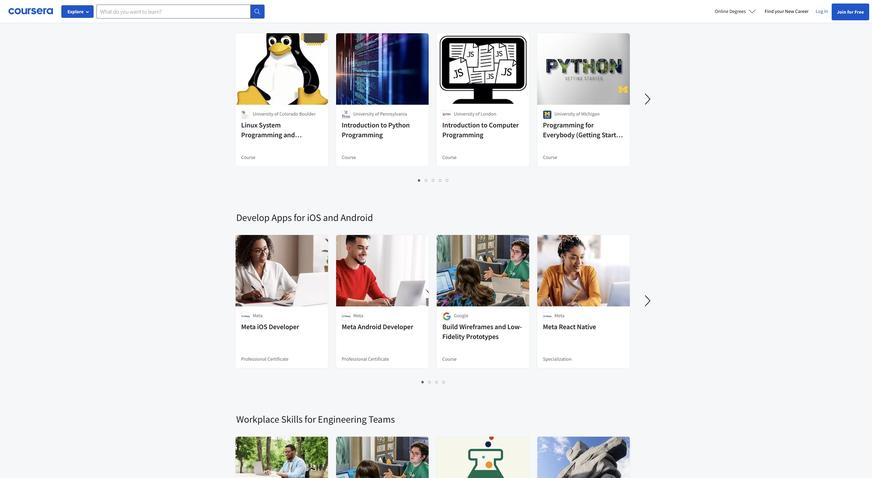 Task type: describe. For each thing, give the bounding box(es) containing it.
of for programming
[[275, 111, 279, 117]]

3 for fullstack web development
[[432, 177, 435, 184]]

free
[[855, 9, 865, 15]]

online degrees
[[715, 8, 746, 14]]

computer
[[489, 121, 519, 129]]

for inside programming for everybody (getting started with python)
[[586, 121, 594, 129]]

developer for meta android developer
[[383, 323, 414, 331]]

develop
[[236, 212, 270, 224]]

list for fullstack web development
[[236, 176, 631, 184]]

with
[[543, 140, 557, 149]]

What do you want to learn? text field
[[96, 4, 251, 18]]

developer for meta ios developer
[[269, 323, 299, 331]]

career
[[796, 8, 809, 14]]

of for python
[[375, 111, 379, 117]]

low-
[[508, 323, 522, 331]]

1 vertical spatial android
[[358, 323, 382, 331]]

meta image for meta android developer
[[342, 313, 351, 321]]

and inside linux system programming and introduction to buildroot
[[284, 130, 295, 139]]

2 button for develop apps for ios and android
[[427, 378, 434, 387]]

for right join
[[848, 9, 854, 15]]

course for introduction to python programming
[[342, 154, 356, 161]]

of for everybody
[[577, 111, 581, 117]]

4 button for fullstack web development
[[437, 176, 444, 184]]

5 button
[[444, 176, 451, 184]]

prototypes
[[466, 333, 499, 341]]

programming inside introduction to computer programming
[[443, 130, 484, 139]]

meta android developer
[[342, 323, 414, 331]]

started
[[602, 130, 624, 139]]

specialization
[[543, 356, 572, 363]]

programming inside programming for everybody (getting started with python)
[[543, 121, 584, 129]]

5
[[446, 177, 449, 184]]

wireframes
[[460, 323, 494, 331]]

apps
[[272, 212, 292, 224]]

next slide image for develop apps for ios and android
[[640, 293, 657, 310]]

degrees
[[730, 8, 746, 14]]

agile project management course by google, image
[[336, 437, 429, 479]]

university for introduction to computer programming
[[454, 111, 475, 117]]

join
[[837, 9, 847, 15]]

0 vertical spatial android
[[341, 212, 373, 224]]

introduction to computer programming
[[443, 121, 519, 139]]

list for develop apps for ios and android
[[236, 378, 631, 387]]

1 button for develop apps for ios and android
[[420, 378, 427, 387]]

course for programming for everybody (getting started with python)
[[543, 154, 558, 161]]

university for programming for everybody (getting started with python)
[[555, 111, 576, 117]]

develop apps for ios and android
[[236, 212, 373, 224]]

everybody
[[543, 130, 575, 139]]

1 for develop apps for ios and android
[[422, 379, 425, 386]]

python
[[389, 121, 410, 129]]

google image
[[443, 313, 451, 321]]

introduction to python programming
[[342, 121, 410, 139]]

4 button for develop apps for ios and android
[[441, 378, 448, 387]]

university of pennsylvania image
[[342, 110, 351, 119]]

certificate for ios
[[268, 356, 289, 363]]

log in
[[816, 8, 829, 14]]

coding interview preparation course by meta, image
[[236, 437, 329, 479]]

1 vertical spatial ios
[[257, 323, 268, 331]]

explore
[[68, 8, 84, 15]]

workplace skills for engineering teams carousel element
[[233, 393, 873, 479]]

and inside build wireframes and low- fidelity prototypes
[[495, 323, 506, 331]]

course for build wireframes and low- fidelity prototypes
[[443, 356, 457, 363]]

course for linux system programming and introduction to buildroot
[[241, 154, 256, 161]]

fidelity
[[443, 333, 465, 341]]

meta react native
[[543, 323, 597, 331]]

find
[[765, 8, 774, 14]]

professional for android
[[342, 356, 367, 363]]

log
[[816, 8, 824, 14]]

of for computer
[[476, 111, 480, 117]]

university of london image
[[443, 110, 451, 119]]

programming inside linux system programming and introduction to buildroot
[[241, 130, 282, 139]]

2 for fullstack web development
[[425, 177, 428, 184]]

university for linux system programming and introduction to buildroot
[[253, 111, 274, 117]]

4 for develop apps for ios and android
[[443, 379, 446, 386]]

meta image
[[543, 313, 552, 321]]

teams
[[369, 414, 395, 426]]

to inside linux system programming and introduction to buildroot
[[280, 140, 286, 149]]

next slide image for fullstack web development
[[640, 91, 657, 108]]

to for python
[[381, 121, 387, 129]]

linux
[[241, 121, 258, 129]]

1 horizontal spatial and
[[323, 212, 339, 224]]

introduction for introduction to computer programming
[[443, 121, 480, 129]]

explore button
[[61, 5, 94, 18]]



Task type: vqa. For each thing, say whether or not it's contained in the screenshot.


Task type: locate. For each thing, give the bounding box(es) containing it.
1 vertical spatial 2 button
[[427, 378, 434, 387]]

professional certificate for android
[[342, 356, 389, 363]]

for right the skills
[[305, 414, 316, 426]]

4 button
[[437, 176, 444, 184], [441, 378, 448, 387]]

2 button inside fullstack web development carousel element
[[423, 176, 430, 184]]

2 vertical spatial and
[[495, 323, 506, 331]]

3 button inside fullstack web development carousel element
[[430, 176, 437, 184]]

list inside fullstack web development carousel element
[[236, 176, 631, 184]]

2
[[425, 177, 428, 184], [429, 379, 432, 386]]

linux system programming and introduction to buildroot
[[241, 121, 316, 149]]

1 vertical spatial 1 button
[[420, 378, 427, 387]]

0 vertical spatial ios
[[307, 212, 321, 224]]

2 for develop apps for ios and android
[[429, 379, 432, 386]]

1 vertical spatial and
[[323, 212, 339, 224]]

professional for ios
[[241, 356, 267, 363]]

system
[[259, 121, 281, 129]]

find your new career link
[[762, 7, 813, 16]]

meta
[[253, 313, 263, 319], [354, 313, 364, 319], [555, 313, 565, 319], [241, 323, 256, 331], [342, 323, 357, 331], [543, 323, 558, 331]]

university of colorado boulder image
[[241, 110, 250, 119]]

michigan
[[582, 111, 600, 117]]

course for introduction to computer programming
[[443, 154, 457, 161]]

join for free link
[[832, 4, 870, 20]]

None search field
[[96, 4, 265, 18]]

1 button inside develop apps for ios and android carousel element
[[420, 378, 427, 387]]

certificate down meta ios developer
[[268, 356, 289, 363]]

workplace
[[236, 414, 279, 426]]

0 vertical spatial 3
[[432, 177, 435, 184]]

introduction
[[342, 121, 380, 129], [443, 121, 480, 129], [241, 140, 279, 149]]

1 vertical spatial 3
[[436, 379, 439, 386]]

0 horizontal spatial ios
[[257, 323, 268, 331]]

2 next slide image from the top
[[640, 293, 657, 310]]

introduction down university of pennsylvania image
[[342, 121, 380, 129]]

fullstack web development
[[236, 9, 349, 22]]

buildroot
[[288, 140, 316, 149]]

development
[[294, 9, 349, 22]]

introduction inside introduction to python programming
[[342, 121, 380, 129]]

of left michigan
[[577, 111, 581, 117]]

university right university of pennsylvania image
[[354, 111, 374, 117]]

1 list from the top
[[236, 176, 631, 184]]

programming for everybody (getting started with python)
[[543, 121, 624, 149]]

1 button inside fullstack web development carousel element
[[416, 176, 423, 184]]

0 horizontal spatial professional certificate
[[241, 356, 289, 363]]

google
[[454, 313, 469, 319]]

to inside introduction to python programming
[[381, 121, 387, 129]]

introduction inside linux system programming and introduction to buildroot
[[241, 140, 279, 149]]

3 button for fullstack web development
[[430, 176, 437, 184]]

of up introduction to python programming
[[375, 111, 379, 117]]

university for introduction to python programming
[[354, 111, 374, 117]]

1 horizontal spatial to
[[381, 121, 387, 129]]

new
[[786, 8, 795, 14]]

introduction down university of london image
[[443, 121, 480, 129]]

2 professional certificate from the left
[[342, 356, 389, 363]]

meta ios developer
[[241, 323, 299, 331]]

1 horizontal spatial 3
[[436, 379, 439, 386]]

1 vertical spatial next slide image
[[640, 293, 657, 310]]

boulder
[[299, 111, 316, 117]]

to
[[381, 121, 387, 129], [482, 121, 488, 129], [280, 140, 286, 149]]

android
[[341, 212, 373, 224], [358, 323, 382, 331]]

2 certificate from the left
[[368, 356, 389, 363]]

2 button
[[423, 176, 430, 184], [427, 378, 434, 387]]

next slide image
[[640, 91, 657, 108], [640, 293, 657, 310]]

join for free
[[837, 9, 865, 15]]

university right university of london image
[[454, 111, 475, 117]]

1 of from the left
[[275, 111, 279, 117]]

to inside introduction to computer programming
[[482, 121, 488, 129]]

fullstack
[[236, 9, 272, 22]]

1 developer from the left
[[269, 323, 299, 331]]

3 button inside develop apps for ios and android carousel element
[[434, 378, 441, 387]]

0 vertical spatial list
[[236, 176, 631, 184]]

0 vertical spatial next slide image
[[640, 91, 657, 108]]

0 horizontal spatial introduction
[[241, 140, 279, 149]]

2 inside fullstack web development carousel element
[[425, 177, 428, 184]]

4 inside develop apps for ios and android carousel element
[[443, 379, 446, 386]]

for
[[848, 9, 854, 15], [586, 121, 594, 129], [294, 212, 305, 224], [305, 414, 316, 426]]

1 university from the left
[[253, 111, 274, 117]]

develop apps for ios and android carousel element
[[233, 190, 873, 393]]

meta image
[[241, 313, 250, 321], [342, 313, 351, 321]]

1 horizontal spatial 2
[[429, 379, 432, 386]]

1 inside fullstack web development carousel element
[[418, 177, 421, 184]]

colorado
[[280, 111, 298, 117]]

1 next slide image from the top
[[640, 91, 657, 108]]

3 for develop apps for ios and android
[[436, 379, 439, 386]]

list inside develop apps for ios and android carousel element
[[236, 378, 631, 387]]

1 horizontal spatial certificate
[[368, 356, 389, 363]]

1 horizontal spatial ios
[[307, 212, 321, 224]]

of
[[275, 111, 279, 117], [375, 111, 379, 117], [476, 111, 480, 117], [577, 111, 581, 117]]

programming down university of pennsylvania image
[[342, 130, 383, 139]]

0 vertical spatial 4 button
[[437, 176, 444, 184]]

meta image up meta android developer
[[342, 313, 351, 321]]

3 button for develop apps for ios and android
[[434, 378, 441, 387]]

to left buildroot
[[280, 140, 286, 149]]

1 horizontal spatial 4
[[443, 379, 446, 386]]

4 university from the left
[[555, 111, 576, 117]]

introduction for introduction to python programming
[[342, 121, 380, 129]]

to down london
[[482, 121, 488, 129]]

programming down university of london
[[443, 130, 484, 139]]

coursera image
[[8, 6, 53, 17]]

react
[[559, 323, 576, 331]]

introduction inside introduction to computer programming
[[443, 121, 480, 129]]

2 list from the top
[[236, 378, 631, 387]]

0 vertical spatial 4
[[439, 177, 442, 184]]

1 horizontal spatial 1
[[422, 379, 425, 386]]

1 professional from the left
[[241, 356, 267, 363]]

professional certificate for ios
[[241, 356, 289, 363]]

1 vertical spatial 2
[[429, 379, 432, 386]]

1 vertical spatial 4 button
[[441, 378, 448, 387]]

1 vertical spatial 4
[[443, 379, 446, 386]]

skills
[[281, 414, 303, 426]]

2 inside develop apps for ios and android carousel element
[[429, 379, 432, 386]]

university
[[253, 111, 274, 117], [354, 111, 374, 117], [454, 111, 475, 117], [555, 111, 576, 117]]

find your new career
[[765, 8, 809, 14]]

university of michigan image
[[543, 110, 552, 119]]

0 horizontal spatial to
[[280, 140, 286, 149]]

4 for fullstack web development
[[439, 177, 442, 184]]

1 for fullstack web development
[[418, 177, 421, 184]]

web
[[274, 9, 292, 22]]

2 meta image from the left
[[342, 313, 351, 321]]

professional certificate
[[241, 356, 289, 363], [342, 356, 389, 363]]

university up system
[[253, 111, 274, 117]]

1 professional certificate from the left
[[241, 356, 289, 363]]

0 horizontal spatial 4
[[439, 177, 442, 184]]

2 button for fullstack web development
[[423, 176, 430, 184]]

to for computer
[[482, 121, 488, 129]]

university right university of michigan image
[[555, 111, 576, 117]]

1 button
[[416, 176, 423, 184], [420, 378, 427, 387]]

(getting
[[577, 130, 601, 139]]

0 horizontal spatial 3
[[432, 177, 435, 184]]

0 horizontal spatial professional
[[241, 356, 267, 363]]

university of london
[[454, 111, 497, 117]]

for up the (getting
[[586, 121, 594, 129]]

1 meta image from the left
[[241, 313, 250, 321]]

4 inside fullstack web development carousel element
[[439, 177, 442, 184]]

0 horizontal spatial meta image
[[241, 313, 250, 321]]

fullstack web development carousel element
[[233, 0, 873, 190]]

of left london
[[476, 111, 480, 117]]

certificate for android
[[368, 356, 389, 363]]

workplace skills for engineering teams
[[236, 414, 395, 426]]

0 vertical spatial 2 button
[[423, 176, 430, 184]]

4 of from the left
[[577, 111, 581, 117]]

hypothesis-driven development course by university of virginia, image
[[437, 437, 530, 479]]

0 vertical spatial 3 button
[[430, 176, 437, 184]]

0 horizontal spatial 2
[[425, 177, 428, 184]]

build wireframes and low- fidelity prototypes
[[443, 323, 522, 341]]

and
[[284, 130, 295, 139], [323, 212, 339, 224], [495, 323, 506, 331]]

1 horizontal spatial professional
[[342, 356, 367, 363]]

introduction down system
[[241, 140, 279, 149]]

0 vertical spatial 1 button
[[416, 176, 423, 184]]

3 inside develop apps for ios and android carousel element
[[436, 379, 439, 386]]

2 button inside develop apps for ios and android carousel element
[[427, 378, 434, 387]]

native
[[577, 323, 597, 331]]

0 horizontal spatial certificate
[[268, 356, 289, 363]]

0 vertical spatial and
[[284, 130, 295, 139]]

developer
[[269, 323, 299, 331], [383, 323, 414, 331]]

meta image up meta ios developer
[[241, 313, 250, 321]]

1 button for fullstack web development
[[416, 176, 423, 184]]

programming inside introduction to python programming
[[342, 130, 383, 139]]

for right apps
[[294, 212, 305, 224]]

pennsylvania
[[380, 111, 407, 117]]

3 of from the left
[[476, 111, 480, 117]]

course
[[241, 154, 256, 161], [342, 154, 356, 161], [443, 154, 457, 161], [543, 154, 558, 161], [443, 356, 457, 363]]

1
[[418, 177, 421, 184], [422, 379, 425, 386]]

professional certificate down meta ios developer
[[241, 356, 289, 363]]

0 vertical spatial 2
[[425, 177, 428, 184]]

build
[[443, 323, 458, 331]]

online
[[715, 8, 729, 14]]

2 horizontal spatial and
[[495, 323, 506, 331]]

meta image for meta ios developer
[[241, 313, 250, 321]]

1 vertical spatial list
[[236, 378, 631, 387]]

programming up everybody
[[543, 121, 584, 129]]

3
[[432, 177, 435, 184], [436, 379, 439, 386]]

programming down system
[[241, 130, 282, 139]]

3 university from the left
[[454, 111, 475, 117]]

certificate down meta android developer
[[368, 356, 389, 363]]

1 horizontal spatial introduction
[[342, 121, 380, 129]]

engineering
[[318, 414, 367, 426]]

2 developer from the left
[[383, 323, 414, 331]]

university of pennsylvania
[[354, 111, 407, 117]]

your
[[775, 8, 785, 14]]

introduction to software product management course by university of alberta, image
[[538, 437, 631, 479]]

1 vertical spatial 3 button
[[434, 378, 441, 387]]

university of colorado boulder
[[253, 111, 316, 117]]

to down university of pennsylvania
[[381, 121, 387, 129]]

course inside develop apps for ios and android carousel element
[[443, 356, 457, 363]]

4
[[439, 177, 442, 184], [443, 379, 446, 386]]

of left colorado
[[275, 111, 279, 117]]

london
[[481, 111, 497, 117]]

1 inside develop apps for ios and android carousel element
[[422, 379, 425, 386]]

2 horizontal spatial to
[[482, 121, 488, 129]]

certificate
[[268, 356, 289, 363], [368, 356, 389, 363]]

professional certificate down meta android developer
[[342, 356, 389, 363]]

1 vertical spatial 1
[[422, 379, 425, 386]]

2 horizontal spatial introduction
[[443, 121, 480, 129]]

online degrees button
[[710, 4, 762, 19]]

in
[[825, 8, 829, 14]]

1 horizontal spatial professional certificate
[[342, 356, 389, 363]]

0 horizontal spatial 1
[[418, 177, 421, 184]]

programming
[[543, 121, 584, 129], [241, 130, 282, 139], [342, 130, 383, 139], [443, 130, 484, 139]]

1 horizontal spatial developer
[[383, 323, 414, 331]]

university of michigan
[[555, 111, 600, 117]]

3 button
[[430, 176, 437, 184], [434, 378, 441, 387]]

ios
[[307, 212, 321, 224], [257, 323, 268, 331]]

log in link
[[813, 7, 832, 15]]

1 certificate from the left
[[268, 356, 289, 363]]

professional
[[241, 356, 267, 363], [342, 356, 367, 363]]

0 horizontal spatial and
[[284, 130, 295, 139]]

1 horizontal spatial meta image
[[342, 313, 351, 321]]

3 inside fullstack web development carousel element
[[432, 177, 435, 184]]

2 of from the left
[[375, 111, 379, 117]]

2 professional from the left
[[342, 356, 367, 363]]

0 vertical spatial 1
[[418, 177, 421, 184]]

python)
[[558, 140, 582, 149]]

0 horizontal spatial developer
[[269, 323, 299, 331]]

2 university from the left
[[354, 111, 374, 117]]

list
[[236, 176, 631, 184], [236, 378, 631, 387]]



